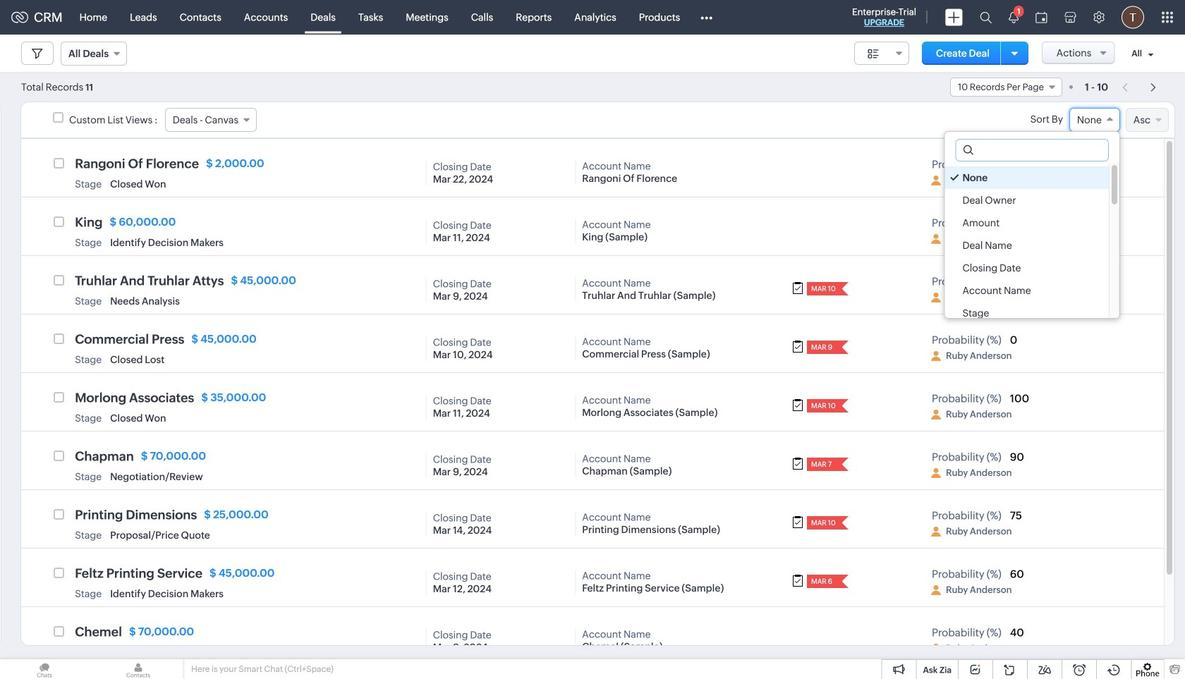 Task type: locate. For each thing, give the bounding box(es) containing it.
contacts image
[[94, 660, 183, 679]]

chats image
[[0, 660, 89, 679]]

8 icon_profile image from the top
[[931, 586, 941, 595]]

7 icon_profile image from the top
[[931, 527, 941, 537]]

create menu element
[[937, 0, 972, 34]]

profile image
[[1122, 6, 1144, 29]]

list box
[[945, 163, 1120, 325]]

4 option from the top
[[945, 234, 1109, 257]]

None text field
[[956, 140, 1108, 161]]

calendar image
[[1036, 12, 1048, 23]]

6 option from the top
[[945, 279, 1109, 302]]

5 option from the top
[[945, 257, 1109, 279]]

2 icon_profile image from the top
[[931, 234, 941, 244]]

4 icon_profile image from the top
[[931, 351, 941, 361]]

None field
[[1069, 108, 1120, 132]]

option
[[945, 167, 1109, 189], [945, 189, 1109, 212], [945, 212, 1109, 234], [945, 234, 1109, 257], [945, 257, 1109, 279], [945, 279, 1109, 302], [945, 302, 1109, 325]]

5 icon_profile image from the top
[[931, 410, 941, 420]]

profile element
[[1113, 0, 1153, 34]]

create menu image
[[945, 9, 963, 26]]

3 icon_profile image from the top
[[931, 293, 941, 303]]

icon_profile image
[[931, 176, 941, 186], [931, 234, 941, 244], [931, 293, 941, 303], [931, 351, 941, 361], [931, 410, 941, 420], [931, 468, 941, 478], [931, 527, 941, 537], [931, 586, 941, 595], [931, 644, 941, 654]]

3 option from the top
[[945, 212, 1109, 234]]

search element
[[972, 0, 1000, 35]]



Task type: vqa. For each thing, say whether or not it's contained in the screenshot.
Create Menu image
yes



Task type: describe. For each thing, give the bounding box(es) containing it.
logo image
[[11, 12, 28, 23]]

1 option from the top
[[945, 167, 1109, 189]]

signals element
[[1000, 0, 1027, 35]]

7 option from the top
[[945, 302, 1109, 325]]

9 icon_profile image from the top
[[931, 644, 941, 654]]

1 icon_profile image from the top
[[931, 176, 941, 186]]

6 icon_profile image from the top
[[931, 468, 941, 478]]

search image
[[980, 11, 992, 23]]

2 option from the top
[[945, 189, 1109, 212]]



